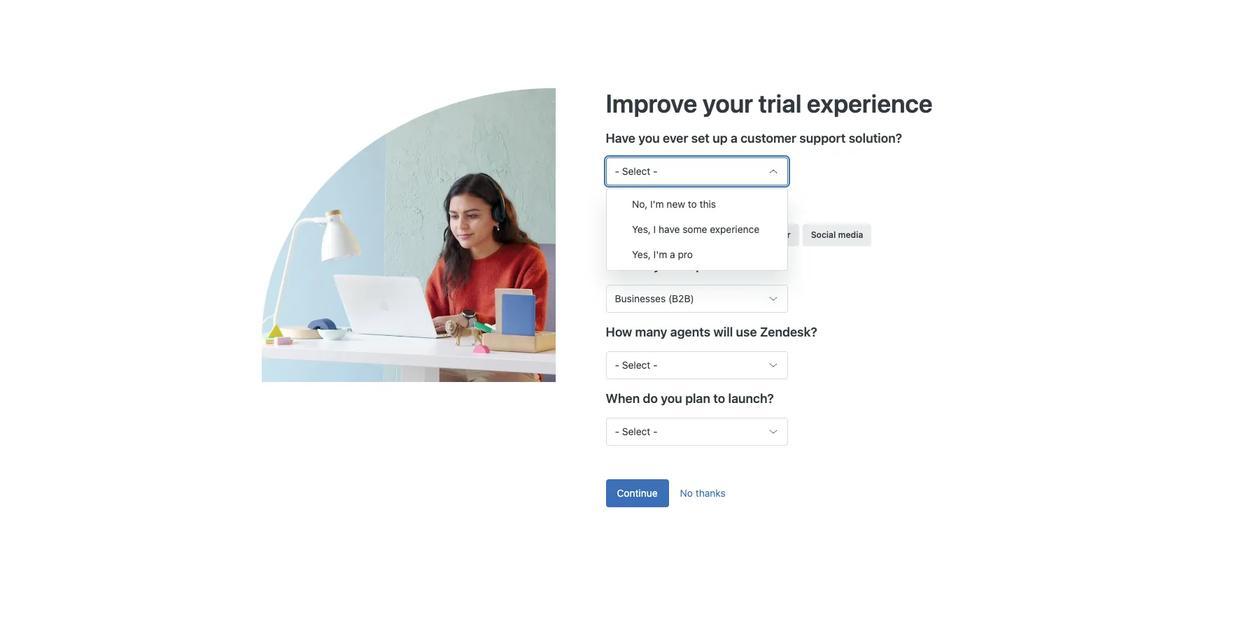 Task type: locate. For each thing, give the bounding box(es) containing it.
no thanks button
[[669, 480, 737, 508]]

- down have on the top of the page
[[615, 165, 619, 177]]

0 vertical spatial a
[[731, 131, 738, 145]]

0 vertical spatial i'm
[[650, 198, 664, 210]]

do right the who
[[636, 258, 651, 273]]

how
[[606, 197, 632, 212], [606, 325, 632, 339]]

0 horizontal spatial a
[[670, 248, 675, 260]]

continue
[[617, 487, 658, 499]]

to inside option
[[688, 198, 697, 210]]

help center button
[[734, 224, 799, 246]]

2 how from the top
[[606, 325, 632, 339]]

0 vertical spatial - select - button
[[606, 157, 788, 185]]

have
[[659, 223, 680, 235]]

do
[[635, 197, 650, 212], [636, 258, 651, 273], [643, 391, 658, 406]]

- down when
[[615, 426, 619, 438]]

- select - button
[[606, 157, 788, 185], [606, 351, 788, 379], [606, 418, 788, 446]]

you
[[638, 131, 660, 145], [654, 258, 675, 273], [661, 391, 682, 406]]

i
[[653, 223, 656, 235]]

2 - select - from the top
[[615, 359, 658, 371]]

1 how from the top
[[606, 197, 632, 212]]

you left plan
[[661, 391, 682, 406]]

list box
[[606, 188, 788, 271]]

3 - select - from the top
[[615, 426, 658, 438]]

- select - button up plan
[[606, 351, 788, 379]]

do left people
[[635, 197, 650, 212]]

you for when
[[661, 391, 682, 406]]

1 vertical spatial select
[[622, 359, 650, 371]]

- select - button down plan
[[606, 418, 788, 446]]

1 horizontal spatial a
[[731, 131, 738, 145]]

have you ever set up a customer support solution?
[[606, 131, 902, 145]]

up
[[713, 131, 728, 145]]

0 vertical spatial how
[[606, 197, 632, 212]]

how up chat
[[606, 197, 632, 212]]

will
[[713, 325, 733, 339]]

1 vertical spatial you
[[654, 258, 675, 273]]

set
[[691, 131, 710, 145]]

you left the pro
[[654, 258, 675, 273]]

email button
[[692, 224, 731, 246]]

0 vertical spatial - select -
[[615, 165, 658, 177]]

2 vertical spatial you
[[661, 391, 682, 406]]

list box containing no, i'm new to this
[[606, 188, 788, 271]]

2 yes, from the top
[[632, 248, 651, 260]]

new
[[667, 198, 685, 210]]

2 vertical spatial select
[[622, 426, 650, 438]]

experience down 'you?'
[[710, 223, 759, 235]]

3 select from the top
[[622, 426, 650, 438]]

-
[[615, 165, 619, 177], [653, 165, 658, 177], [615, 359, 619, 371], [653, 359, 658, 371], [615, 426, 619, 438], [653, 426, 658, 438]]

yes,
[[632, 223, 651, 235], [632, 248, 651, 260]]

do for how
[[635, 197, 650, 212]]

1 vertical spatial a
[[670, 248, 675, 260]]

no, i'm new to this option
[[607, 192, 787, 217]]

help?
[[678, 258, 710, 273]]

you?
[[732, 197, 760, 212]]

i'm right 'no,'
[[650, 198, 664, 210]]

1 vertical spatial - select - button
[[606, 351, 788, 379]]

i'm down phone "button"
[[653, 248, 667, 260]]

to right plan
[[713, 391, 725, 406]]

some
[[683, 223, 707, 235]]

reach
[[696, 197, 729, 212]]

1 - select - from the top
[[615, 165, 658, 177]]

a
[[731, 131, 738, 145], [670, 248, 675, 260]]

businesses (b2b)
[[615, 293, 694, 304]]

do for when
[[643, 391, 658, 406]]

a left the pro
[[670, 248, 675, 260]]

media
[[838, 230, 863, 240]]

0 vertical spatial you
[[638, 131, 660, 145]]

select down when
[[622, 426, 650, 438]]

a right up
[[731, 131, 738, 145]]

2 vertical spatial do
[[643, 391, 658, 406]]

improve your trial experience
[[606, 88, 933, 118]]

1 horizontal spatial to
[[713, 391, 725, 406]]

how for how many agents will use zendesk?
[[606, 325, 632, 339]]

customer service agent wearing a headset and sitting at a desk as balloons float through the air in celebration. image
[[261, 88, 606, 382]]

support
[[799, 131, 846, 145]]

who
[[606, 258, 633, 273]]

a inside option
[[670, 248, 675, 260]]

to left this
[[688, 198, 697, 210]]

many
[[635, 325, 667, 339]]

- select - up 'no,'
[[615, 165, 658, 177]]

1 vertical spatial - select -
[[615, 359, 658, 371]]

0 vertical spatial select
[[622, 165, 650, 177]]

1 - select - button from the top
[[606, 157, 788, 185]]

experience
[[807, 88, 933, 118], [710, 223, 759, 235]]

0 vertical spatial to
[[688, 198, 697, 210]]

0 horizontal spatial experience
[[710, 223, 759, 235]]

i'm for no,
[[650, 198, 664, 210]]

yes, left i
[[632, 223, 651, 235]]

1 yes, from the top
[[632, 223, 651, 235]]

i'm
[[650, 198, 664, 210], [653, 248, 667, 260]]

1 vertical spatial yes,
[[632, 248, 651, 260]]

yes, down chat button in the top of the page
[[632, 248, 651, 260]]

how left many
[[606, 325, 632, 339]]

- up when
[[615, 359, 619, 371]]

- down the when do you plan to launch?
[[653, 426, 658, 438]]

- select - up when
[[615, 359, 658, 371]]

0 vertical spatial experience
[[807, 88, 933, 118]]

2 vertical spatial - select - button
[[606, 418, 788, 446]]

- select -
[[615, 165, 658, 177], [615, 359, 658, 371], [615, 426, 658, 438]]

experience up solution?
[[807, 88, 933, 118]]

1 vertical spatial how
[[606, 325, 632, 339]]

continue button
[[606, 480, 669, 508]]

select up 'no,'
[[622, 165, 650, 177]]

1 vertical spatial do
[[636, 258, 651, 273]]

social media
[[811, 230, 863, 240]]

3 - select - button from the top
[[606, 418, 788, 446]]

do right when
[[643, 391, 658, 406]]

(b2b)
[[668, 293, 694, 304]]

select
[[622, 165, 650, 177], [622, 359, 650, 371], [622, 426, 650, 438]]

you left ever
[[638, 131, 660, 145]]

1 select from the top
[[622, 165, 650, 177]]

businesses (b2b) button
[[606, 285, 788, 313]]

zendesk?
[[760, 325, 817, 339]]

1 vertical spatial experience
[[710, 223, 759, 235]]

0 vertical spatial yes,
[[632, 223, 651, 235]]

when do you plan to launch?
[[606, 391, 774, 406]]

select up when
[[622, 359, 650, 371]]

- select - down when
[[615, 426, 658, 438]]

yes, inside option
[[632, 223, 651, 235]]

0 vertical spatial do
[[635, 197, 650, 212]]

yes, i have some experience option
[[607, 217, 787, 242]]

ever
[[663, 131, 688, 145]]

0 horizontal spatial to
[[688, 198, 697, 210]]

1 vertical spatial to
[[713, 391, 725, 406]]

- select - button up no, i'm new to this option
[[606, 157, 788, 185]]

to
[[688, 198, 697, 210], [713, 391, 725, 406]]

- select - for first - select - popup button from the top
[[615, 165, 658, 177]]

2 vertical spatial - select -
[[615, 426, 658, 438]]

1 horizontal spatial experience
[[807, 88, 933, 118]]

1 vertical spatial i'm
[[653, 248, 667, 260]]

yes, inside option
[[632, 248, 651, 260]]



Task type: vqa. For each thing, say whether or not it's contained in the screenshot.
the top do
yes



Task type: describe. For each thing, give the bounding box(es) containing it.
experience inside option
[[710, 223, 759, 235]]

yes, i'm a pro option
[[607, 242, 787, 267]]

customer
[[741, 131, 796, 145]]

how many agents will use zendesk?
[[606, 325, 817, 339]]

yes, i'm a pro
[[632, 248, 693, 260]]

this
[[700, 198, 716, 210]]

solution?
[[849, 131, 902, 145]]

you for who
[[654, 258, 675, 273]]

businesses
[[615, 293, 666, 304]]

how for how do people reach you?
[[606, 197, 632, 212]]

- down many
[[653, 359, 658, 371]]

help center
[[743, 230, 791, 240]]

no,
[[632, 198, 648, 210]]

yes, for yes, i have some experience
[[632, 223, 651, 235]]

- up no, i'm new to this
[[653, 165, 658, 177]]

have
[[606, 131, 635, 145]]

agents
[[670, 325, 710, 339]]

email
[[700, 230, 722, 240]]

yes, i have some experience
[[632, 223, 759, 235]]

- select - for third - select - popup button from the top of the page
[[615, 426, 658, 438]]

phone button
[[646, 224, 688, 246]]

chat button
[[606, 224, 642, 246]]

thanks
[[696, 487, 726, 499]]

i'm for yes,
[[653, 248, 667, 260]]

no
[[680, 487, 693, 499]]

yes, for yes, i'm a pro
[[632, 248, 651, 260]]

how do people reach you?
[[606, 197, 760, 212]]

your
[[703, 88, 753, 118]]

trial
[[758, 88, 802, 118]]

do for who
[[636, 258, 651, 273]]

- select - for 2nd - select - popup button from the top of the page
[[615, 359, 658, 371]]

people
[[653, 197, 693, 212]]

help
[[743, 230, 762, 240]]

use
[[736, 325, 757, 339]]

no thanks
[[680, 487, 726, 499]]

center
[[764, 230, 791, 240]]

when
[[606, 391, 640, 406]]

no, i'm new to this
[[632, 198, 716, 210]]

launch?
[[728, 391, 774, 406]]

social
[[811, 230, 836, 240]]

2 - select - button from the top
[[606, 351, 788, 379]]

pro
[[678, 248, 693, 260]]

plan
[[685, 391, 710, 406]]

who do you help?
[[606, 258, 710, 273]]

social media button
[[803, 224, 872, 246]]

2 select from the top
[[622, 359, 650, 371]]

improve
[[606, 88, 697, 118]]

chat
[[614, 230, 634, 240]]

phone
[[654, 230, 680, 240]]



